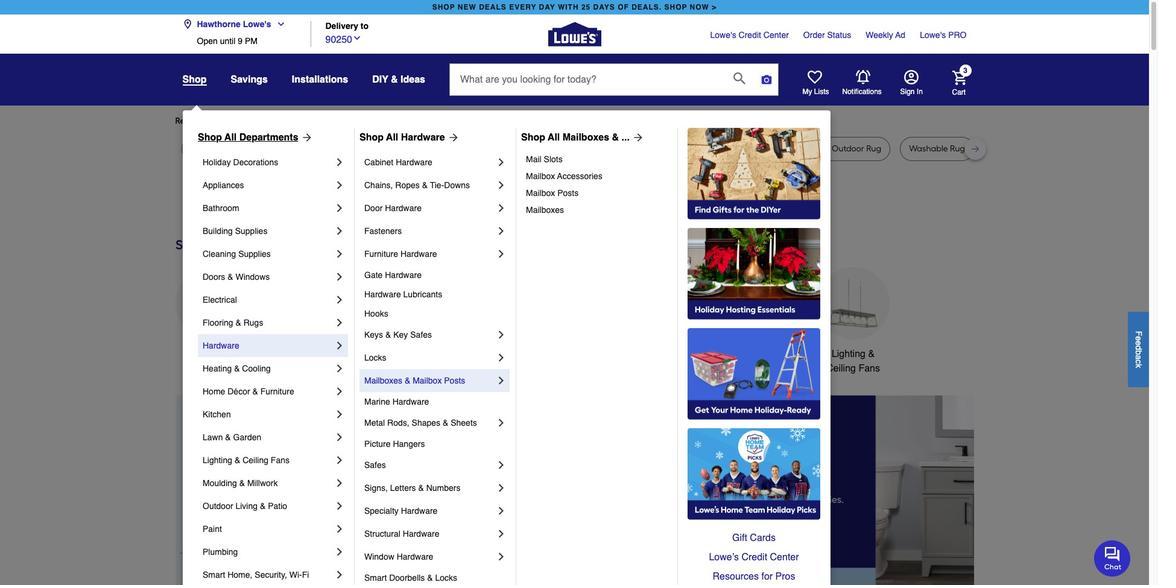 Task type: describe. For each thing, give the bounding box(es) containing it.
savings button
[[231, 69, 268, 91]]

smart for smart doorbells & locks
[[364, 573, 387, 583]]

lighting & ceiling fans inside lighting & ceiling fans "button"
[[827, 349, 880, 374]]

lowe's credit center link
[[688, 548, 821, 567]]

lowe's home improvement lists image
[[808, 70, 822, 84]]

flooring & rugs
[[203, 318, 263, 328]]

mail slots
[[526, 154, 563, 164]]

door
[[364, 203, 383, 213]]

9 rug from the left
[[950, 144, 965, 154]]

supplies for cleaning supplies
[[238, 249, 271, 259]]

decorations for christmas
[[369, 363, 421, 374]]

deals
[[479, 3, 507, 11]]

3 area from the left
[[742, 144, 760, 154]]

sign in button
[[901, 70, 923, 97]]

holiday hosting essentials. image
[[688, 228, 821, 320]]

wi-
[[289, 570, 302, 580]]

structural
[[364, 529, 401, 539]]

recommended
[[175, 116, 233, 126]]

home décor & furniture
[[203, 387, 294, 396]]

chevron right image for signs, letters & numbers
[[495, 482, 507, 494]]

for for searches
[[272, 116, 283, 126]]

you for recommended searches for you
[[285, 116, 299, 126]]

all for mailboxes
[[548, 132, 560, 143]]

letters
[[390, 483, 416, 493]]

shop for shop all hardware
[[360, 132, 384, 143]]

5x8
[[207, 144, 221, 154]]

up to 40 percent off select vanities. plus, get free local delivery on select vanities. image
[[559, 395, 1144, 585]]

resources
[[713, 571, 759, 582]]

departments
[[239, 132, 298, 143]]

gate
[[364, 270, 383, 280]]

0 vertical spatial safes
[[410, 330, 432, 340]]

outdoor living & patio link
[[203, 495, 334, 518]]

hardware for cabinet hardware
[[396, 157, 433, 167]]

my lists
[[803, 87, 829, 96]]

0 horizontal spatial bathroom
[[203, 203, 239, 213]]

shop new deals every day with 25 days of deals. shop now > link
[[430, 0, 719, 14]]

plumbing
[[203, 547, 238, 557]]

electrical
[[203, 295, 237, 305]]

lowe's home improvement cart image
[[952, 70, 967, 85]]

chevron right image for lighting & ceiling fans
[[334, 454, 346, 466]]

hardware for gate hardware
[[385, 270, 422, 280]]

0 vertical spatial appliances
[[203, 180, 244, 190]]

lowe's home improvement logo image
[[548, 8, 601, 61]]

kitchen link
[[203, 403, 334, 426]]

chevron right image for furniture hardware
[[495, 248, 507, 260]]

chevron right image for paint
[[334, 523, 346, 535]]

mailbox accessories link
[[526, 168, 669, 185]]

mailbox for mailbox accessories
[[526, 171, 555, 181]]

decorations for holiday
[[233, 157, 278, 167]]

8 rug from the left
[[867, 144, 882, 154]]

90250
[[326, 34, 352, 45]]

chevron right image for moulding & millwork
[[334, 477, 346, 489]]

furniture
[[371, 144, 405, 154]]

window
[[364, 552, 394, 562]]

mailboxes link
[[526, 202, 669, 218]]

lubricants
[[403, 290, 442, 299]]

2 e from the top
[[1134, 341, 1144, 345]]

mail slots link
[[526, 151, 669, 168]]

chevron right image for cleaning supplies
[[334, 248, 346, 260]]

washable for washable rug
[[909, 144, 948, 154]]

roth for rug
[[639, 144, 656, 154]]

downs
[[444, 180, 470, 190]]

paint link
[[203, 518, 334, 541]]

3 rug from the left
[[266, 144, 281, 154]]

outdoor living & patio
[[203, 501, 287, 511]]

picture hangers link
[[364, 434, 507, 454]]

hardware for specialty hardware
[[401, 506, 438, 516]]

pm
[[245, 36, 258, 46]]

now
[[690, 3, 710, 11]]

you for more suggestions for you
[[392, 116, 406, 126]]

for for suggestions
[[380, 116, 390, 126]]

chevron right image for door hardware
[[495, 202, 507, 214]]

lowe's credit center
[[709, 552, 799, 563]]

lighting & ceiling fans inside lighting & ceiling fans link
[[203, 456, 290, 465]]

hardware for door hardware
[[385, 203, 422, 213]]

washable for washable area rug
[[701, 144, 740, 154]]

0 horizontal spatial furniture
[[260, 387, 294, 396]]

chevron right image for window hardware
[[495, 551, 507, 563]]

shop all mailboxes & ...
[[521, 132, 630, 143]]

bathroom inside "button"
[[649, 349, 691, 360]]

chevron right image for locks
[[495, 352, 507, 364]]

shop new deals every day with 25 days of deals. shop now >
[[432, 3, 717, 11]]

washable area rug
[[701, 144, 777, 154]]

hooks link
[[364, 304, 507, 323]]

lowe's pro link
[[920, 29, 967, 41]]

ceiling inside "button"
[[827, 363, 856, 374]]

...
[[622, 132, 630, 143]]

center for lowe's credit center
[[770, 552, 799, 563]]

hawthorne
[[197, 19, 241, 29]]

kitchen for kitchen faucets
[[452, 349, 484, 360]]

mailbox for mailbox posts
[[526, 188, 555, 198]]

delivery to
[[326, 21, 369, 31]]

kitchen faucets button
[[450, 267, 523, 361]]

appliances link
[[203, 174, 334, 197]]

get your home holiday-ready. image
[[688, 328, 821, 420]]

f e e d b a c k button
[[1128, 312, 1149, 387]]

my
[[803, 87, 812, 96]]

for inside resources for pros 'link'
[[762, 571, 773, 582]]

signs,
[[364, 483, 388, 493]]

lighting inside 'lighting & ceiling fans'
[[832, 349, 866, 360]]

rods,
[[387, 418, 410, 428]]

chevron right image for metal rods, shapes & sheets
[[495, 417, 507, 429]]

chevron right image for plumbing
[[334, 546, 346, 558]]

1 vertical spatial lighting
[[203, 456, 232, 465]]

1 rug from the left
[[190, 144, 205, 154]]

door hardware
[[364, 203, 422, 213]]

chevron right image for hardware
[[334, 340, 346, 352]]

diy & ideas
[[372, 74, 425, 85]]

lowe's
[[709, 552, 739, 563]]

rug rug
[[248, 144, 281, 154]]

savings
[[231, 74, 268, 85]]

center for lowe's credit center
[[764, 30, 789, 40]]

scroll to item #4 image
[[707, 583, 739, 585]]

1 e from the top
[[1134, 336, 1144, 341]]

1 vertical spatial locks
[[435, 573, 457, 583]]

bathroom button
[[634, 267, 706, 361]]

flooring
[[203, 318, 233, 328]]

chevron down image
[[271, 19, 286, 29]]

6 rug from the left
[[658, 144, 674, 154]]

arrow right image
[[952, 501, 964, 513]]

chevron right image for mailboxes & mailbox posts
[[495, 375, 507, 387]]

lawn & garden
[[203, 433, 261, 442]]

chevron right image for lawn & garden
[[334, 431, 346, 443]]

25
[[582, 3, 591, 11]]

1 shop from the left
[[432, 3, 455, 11]]

chevron right image for building supplies
[[334, 225, 346, 237]]

chevron right image for structural hardware
[[495, 528, 507, 540]]

lighting & ceiling fans link
[[203, 449, 334, 472]]

chevron right image for heating & cooling
[[334, 363, 346, 375]]

2 rug from the left
[[248, 144, 264, 154]]

smart for smart home, security, wi-fi
[[203, 570, 225, 580]]

heating & cooling
[[203, 364, 271, 373]]

chevron right image for specialty hardware
[[495, 505, 507, 517]]

décor
[[228, 387, 250, 396]]

windows
[[236, 272, 270, 282]]

key
[[394, 330, 408, 340]]

slots
[[544, 154, 563, 164]]

lighting & ceiling fans button
[[817, 267, 890, 376]]

christmas
[[373, 349, 417, 360]]

credit for lowe's
[[742, 552, 768, 563]]

electrical link
[[203, 288, 334, 311]]

chevron right image for bathroom
[[334, 202, 346, 214]]

paint
[[203, 524, 222, 534]]

smart doorbells & locks
[[364, 573, 457, 583]]

lowe's wishes you and your family a happy hanukkah. image
[[175, 192, 974, 223]]

lowe's credit center link
[[711, 29, 789, 41]]

chevron right image for cabinet hardware
[[495, 156, 507, 168]]

furniture hardware link
[[364, 243, 495, 265]]

allen for allen and roth rug
[[600, 144, 619, 154]]

hardware for structural hardware
[[403, 529, 440, 539]]

location image
[[183, 19, 192, 29]]

cleaning
[[203, 249, 236, 259]]

& inside button
[[391, 74, 398, 85]]

patio
[[268, 501, 287, 511]]

chat invite button image
[[1095, 540, 1131, 577]]

7 rug from the left
[[762, 144, 777, 154]]

fans inside lighting & ceiling fans link
[[271, 456, 290, 465]]

hardware inside hardware lubricants link
[[364, 290, 401, 299]]

shop all mailboxes & ... link
[[521, 130, 644, 145]]

of
[[618, 3, 629, 11]]

weekly
[[866, 30, 894, 40]]

shop all departments link
[[198, 130, 313, 145]]

chevron right image for safes
[[495, 459, 507, 471]]

searches
[[235, 116, 271, 126]]

outdoor
[[203, 501, 233, 511]]



Task type: vqa. For each thing, say whether or not it's contained in the screenshot.
Bulb on the top left of page
no



Task type: locate. For each thing, give the bounding box(es) containing it.
chains,
[[364, 180, 393, 190]]

arrow right image down more at the top
[[298, 132, 313, 144]]

0 vertical spatial lighting
[[832, 349, 866, 360]]

1 washable from the left
[[701, 144, 740, 154]]

kitchen up "lawn" in the bottom left of the page
[[203, 410, 231, 419]]

for up "departments"
[[272, 116, 283, 126]]

allen up mailbox accessories link
[[600, 144, 619, 154]]

0 horizontal spatial posts
[[444, 376, 465, 386]]

indoor outdoor rug
[[805, 144, 882, 154]]

keys
[[364, 330, 383, 340]]

shop all departments
[[198, 132, 298, 143]]

arrow right image up cabinet hardware link
[[445, 132, 460, 144]]

1 and from the left
[[500, 144, 516, 154]]

50 percent off all artificial christmas trees, holiday lights and more. image
[[0, 395, 559, 585]]

mailbox up "marine hardware" link
[[413, 376, 442, 386]]

& inside "link"
[[612, 132, 619, 143]]

kitchen left faucets at the bottom left of page
[[452, 349, 484, 360]]

2 horizontal spatial smart
[[735, 349, 760, 360]]

2 and from the left
[[621, 144, 637, 154]]

hardware inside "gate hardware" link
[[385, 270, 422, 280]]

locks down keys
[[364, 353, 387, 363]]

roth for area
[[518, 144, 535, 154]]

christmas decorations
[[369, 349, 421, 374]]

1 horizontal spatial furniture
[[364, 249, 398, 259]]

building supplies
[[203, 226, 268, 236]]

0 vertical spatial center
[[764, 30, 789, 40]]

chevron right image for fasteners
[[495, 225, 507, 237]]

1 horizontal spatial roth
[[639, 144, 656, 154]]

arrow right image inside shop all departments link
[[298, 132, 313, 144]]

0 horizontal spatial roth
[[518, 144, 535, 154]]

fans inside 'lighting & ceiling fans'
[[859, 363, 880, 374]]

arrow right image inside shop all mailboxes & ... "link"
[[630, 132, 644, 144]]

2 all from the left
[[386, 132, 398, 143]]

1 vertical spatial mailbox
[[526, 188, 555, 198]]

shop left new at the left top of page
[[432, 3, 455, 11]]

suggestions
[[330, 116, 378, 126]]

holiday decorations link
[[203, 151, 334, 174]]

1 horizontal spatial area
[[537, 144, 556, 154]]

for left pros
[[762, 571, 773, 582]]

arrow right image for shop all hardware
[[445, 132, 460, 144]]

lowe's for lowe's credit center
[[711, 30, 737, 40]]

mailbox down mail slots
[[526, 171, 555, 181]]

chevron right image for kitchen
[[334, 408, 346, 421]]

1 vertical spatial supplies
[[238, 249, 271, 259]]

1 vertical spatial furniture
[[260, 387, 294, 396]]

1 you from the left
[[285, 116, 299, 126]]

cabinet hardware link
[[364, 151, 495, 174]]

1 horizontal spatial you
[[392, 116, 406, 126]]

kitchen inside button
[[452, 349, 484, 360]]

home inside button
[[763, 349, 789, 360]]

1 all from the left
[[225, 132, 237, 143]]

for up the shop all hardware
[[380, 116, 390, 126]]

0 horizontal spatial shop
[[198, 132, 222, 143]]

1 shop from the left
[[198, 132, 222, 143]]

chevron right image
[[334, 156, 346, 168], [495, 156, 507, 168], [334, 179, 346, 191], [334, 225, 346, 237], [495, 225, 507, 237], [334, 248, 346, 260], [495, 248, 507, 260], [334, 317, 346, 329], [495, 329, 507, 341], [334, 340, 346, 352], [495, 352, 507, 364], [334, 363, 346, 375], [495, 417, 507, 429], [495, 459, 507, 471], [334, 477, 346, 489], [495, 482, 507, 494], [495, 505, 507, 517], [334, 523, 346, 535], [334, 546, 346, 558]]

0 horizontal spatial lighting & ceiling fans
[[203, 456, 290, 465]]

0 vertical spatial lighting & ceiling fans
[[827, 349, 880, 374]]

all inside shop all hardware link
[[386, 132, 398, 143]]

1 vertical spatial safes
[[364, 460, 386, 470]]

hardware inside cabinet hardware link
[[396, 157, 433, 167]]

1 vertical spatial mailboxes
[[526, 205, 564, 215]]

all inside shop all departments link
[[225, 132, 237, 143]]

keys & key safes
[[364, 330, 432, 340]]

1 vertical spatial ceiling
[[243, 456, 268, 465]]

2 horizontal spatial arrow right image
[[630, 132, 644, 144]]

notifications
[[843, 87, 882, 96]]

hooks
[[364, 309, 388, 319]]

center inside lowe's credit center link
[[764, 30, 789, 40]]

building
[[203, 226, 233, 236]]

1 allen from the left
[[479, 144, 498, 154]]

doors
[[203, 272, 225, 282]]

25 days of deals. don't miss deals every day. same-day delivery on in-stock orders placed by 2 p m. image
[[175, 395, 370, 585]]

hardware for marine hardware
[[393, 397, 429, 407]]

1 horizontal spatial shop
[[360, 132, 384, 143]]

1 arrow right image from the left
[[298, 132, 313, 144]]

3 all from the left
[[548, 132, 560, 143]]

shop all hardware
[[360, 132, 445, 143]]

decorations down rug rug
[[233, 157, 278, 167]]

credit up resources for pros 'link'
[[742, 552, 768, 563]]

chevron right image for chains, ropes & tie-downs
[[495, 179, 507, 191]]

and for allen and roth rug
[[621, 144, 637, 154]]

metal
[[364, 418, 385, 428]]

hardware inside door hardware link
[[385, 203, 422, 213]]

metal rods, shapes & sheets link
[[364, 412, 495, 434]]

chevron right image for flooring & rugs
[[334, 317, 346, 329]]

0 vertical spatial kitchen
[[452, 349, 484, 360]]

0 vertical spatial decorations
[[233, 157, 278, 167]]

smart for smart home
[[735, 349, 760, 360]]

numbers
[[426, 483, 461, 493]]

appliances down the holiday
[[203, 180, 244, 190]]

1 horizontal spatial and
[[621, 144, 637, 154]]

allen right 'desk'
[[479, 144, 498, 154]]

lists
[[814, 87, 829, 96]]

mailbox posts
[[526, 188, 579, 198]]

0 horizontal spatial and
[[500, 144, 516, 154]]

ceiling
[[827, 363, 856, 374], [243, 456, 268, 465]]

f
[[1134, 331, 1144, 336]]

lowe's home improvement account image
[[904, 70, 919, 84]]

furniture up gate
[[364, 249, 398, 259]]

arrow right image inside shop all hardware link
[[445, 132, 460, 144]]

0 horizontal spatial safes
[[364, 460, 386, 470]]

1 horizontal spatial for
[[380, 116, 390, 126]]

3
[[964, 67, 968, 75]]

hardware inside window hardware link
[[397, 552, 433, 562]]

hardware up hardware lubricants
[[385, 270, 422, 280]]

smart inside button
[[735, 349, 760, 360]]

furniture down heating & cooling link
[[260, 387, 294, 396]]

more suggestions for you link
[[309, 115, 416, 127]]

appliances inside button
[[188, 349, 235, 360]]

chevron right image for keys & key safes
[[495, 329, 507, 341]]

chevron down image
[[352, 33, 362, 43]]

hawthorne lowe's
[[197, 19, 271, 29]]

0 vertical spatial furniture
[[364, 249, 398, 259]]

None search field
[[450, 63, 779, 107]]

all up furniture
[[386, 132, 398, 143]]

heating
[[203, 364, 232, 373]]

all for departments
[[225, 132, 237, 143]]

0 horizontal spatial kitchen
[[203, 410, 231, 419]]

2 area from the left
[[537, 144, 556, 154]]

2 washable from the left
[[909, 144, 948, 154]]

hardware down fasteners link
[[401, 249, 437, 259]]

4 rug from the left
[[329, 144, 344, 154]]

1 vertical spatial lighting & ceiling fans
[[203, 456, 290, 465]]

2 vertical spatial mailboxes
[[364, 376, 402, 386]]

shop down "more suggestions for you" link
[[360, 132, 384, 143]]

shop left now
[[665, 3, 687, 11]]

pros
[[776, 571, 796, 582]]

plumbing link
[[203, 541, 334, 564]]

2 horizontal spatial shop
[[521, 132, 545, 143]]

and for allen and roth area rug
[[500, 144, 516, 154]]

decorations down christmas
[[369, 363, 421, 374]]

chains, ropes & tie-downs link
[[364, 174, 495, 197]]

supplies inside cleaning supplies link
[[238, 249, 271, 259]]

e up d
[[1134, 336, 1144, 341]]

window hardware link
[[364, 545, 495, 568]]

arrow right image up the mail slots link
[[630, 132, 644, 144]]

order status
[[804, 30, 852, 40]]

chevron right image
[[495, 179, 507, 191], [334, 202, 346, 214], [495, 202, 507, 214], [334, 271, 346, 283], [334, 294, 346, 306], [495, 375, 507, 387], [334, 386, 346, 398], [334, 408, 346, 421], [334, 431, 346, 443], [334, 454, 346, 466], [334, 500, 346, 512], [495, 528, 507, 540], [495, 551, 507, 563], [334, 569, 346, 581]]

1 horizontal spatial fans
[[859, 363, 880, 374]]

gift
[[733, 533, 748, 544]]

mailboxes down mailbox posts
[[526, 205, 564, 215]]

chevron right image for electrical
[[334, 294, 346, 306]]

lowe's down >
[[711, 30, 737, 40]]

lowe's up pm
[[243, 19, 271, 29]]

decorations inside "button"
[[369, 363, 421, 374]]

1 horizontal spatial washable
[[909, 144, 948, 154]]

shop inside "link"
[[521, 132, 545, 143]]

hardware inside 'furniture hardware' link
[[401, 249, 437, 259]]

chains, ropes & tie-downs
[[364, 180, 470, 190]]

kitchen for kitchen
[[203, 410, 231, 419]]

gift cards
[[733, 533, 776, 544]]

doors & windows
[[203, 272, 270, 282]]

0 vertical spatial mailboxes
[[563, 132, 609, 143]]

chevron right image for doors & windows
[[334, 271, 346, 283]]

locks down window hardware link
[[435, 573, 457, 583]]

1 horizontal spatial lowe's
[[711, 30, 737, 40]]

1 horizontal spatial posts
[[558, 188, 579, 198]]

mailbox
[[526, 171, 555, 181], [526, 188, 555, 198], [413, 376, 442, 386]]

3 shop from the left
[[521, 132, 545, 143]]

arrow right image for shop all mailboxes & ...
[[630, 132, 644, 144]]

supplies for building supplies
[[235, 226, 268, 236]]

lowe's inside 'button'
[[243, 19, 271, 29]]

smart home button
[[726, 267, 798, 361]]

sheets
[[451, 418, 477, 428]]

weekly ad
[[866, 30, 906, 40]]

e
[[1134, 336, 1144, 341], [1134, 341, 1144, 345]]

appliances button
[[175, 267, 248, 361]]

you up the shop all hardware
[[392, 116, 406, 126]]

hardware down flooring
[[203, 341, 239, 351]]

2 shop from the left
[[665, 3, 687, 11]]

hardware for window hardware
[[397, 552, 433, 562]]

0 horizontal spatial area
[[308, 144, 327, 154]]

hardware inside shop all hardware link
[[401, 132, 445, 143]]

sign in
[[901, 87, 923, 96]]

mailbox down mailbox accessories
[[526, 188, 555, 198]]

roth up mail
[[518, 144, 535, 154]]

0 vertical spatial bathroom
[[203, 203, 239, 213]]

1 vertical spatial fans
[[271, 456, 290, 465]]

recommended searches for you heading
[[175, 115, 974, 127]]

hardware inside 'specialty hardware' link
[[401, 506, 438, 516]]

find gifts for the diyer. image
[[688, 128, 821, 220]]

safes right key
[[410, 330, 432, 340]]

>
[[712, 3, 717, 11]]

center up pros
[[770, 552, 799, 563]]

posts down mailbox accessories
[[558, 188, 579, 198]]

arrow left image
[[400, 501, 412, 513]]

hardware up smart doorbells & locks
[[397, 552, 433, 562]]

2 vertical spatial mailbox
[[413, 376, 442, 386]]

1 vertical spatial appliances
[[188, 349, 235, 360]]

washable
[[701, 144, 740, 154], [909, 144, 948, 154]]

shop up 5x8
[[198, 132, 222, 143]]

1 horizontal spatial smart
[[364, 573, 387, 583]]

chevron right image for smart home, security, wi-fi
[[334, 569, 346, 581]]

2 you from the left
[[392, 116, 406, 126]]

appliances
[[203, 180, 244, 190], [188, 349, 235, 360]]

1 vertical spatial kitchen
[[203, 410, 231, 419]]

e up b
[[1134, 341, 1144, 345]]

1 roth from the left
[[518, 144, 535, 154]]

supplies up cleaning supplies
[[235, 226, 268, 236]]

more
[[309, 116, 329, 126]]

1 horizontal spatial safes
[[410, 330, 432, 340]]

2 horizontal spatial area
[[742, 144, 760, 154]]

0 horizontal spatial for
[[272, 116, 283, 126]]

mailboxes inside shop all mailboxes & ... "link"
[[563, 132, 609, 143]]

0 horizontal spatial shop
[[432, 3, 455, 11]]

& inside 'lighting & ceiling fans'
[[869, 349, 875, 360]]

arrow right image
[[298, 132, 313, 144], [445, 132, 460, 144], [630, 132, 644, 144]]

0 horizontal spatial fans
[[271, 456, 290, 465]]

5 rug from the left
[[558, 144, 573, 154]]

lawn
[[203, 433, 223, 442]]

1 area from the left
[[308, 144, 327, 154]]

smart home
[[735, 349, 789, 360]]

shop
[[198, 132, 222, 143], [360, 132, 384, 143], [521, 132, 545, 143]]

structural hardware
[[364, 529, 440, 539]]

all down recommended searches for you
[[225, 132, 237, 143]]

cleaning supplies link
[[203, 243, 334, 265]]

0 horizontal spatial all
[[225, 132, 237, 143]]

all inside shop all mailboxes & ... "link"
[[548, 132, 560, 143]]

cooling
[[242, 364, 271, 373]]

0 horizontal spatial lighting
[[203, 456, 232, 465]]

1 horizontal spatial arrow right image
[[445, 132, 460, 144]]

1 horizontal spatial lighting
[[832, 349, 866, 360]]

0 vertical spatial posts
[[558, 188, 579, 198]]

2 shop from the left
[[360, 132, 384, 143]]

2 horizontal spatial for
[[762, 571, 773, 582]]

0 horizontal spatial allen
[[479, 144, 498, 154]]

0 vertical spatial home
[[763, 349, 789, 360]]

hardware inside "marine hardware" link
[[393, 397, 429, 407]]

shop up allen and roth area rug
[[521, 132, 545, 143]]

1 horizontal spatial lighting & ceiling fans
[[827, 349, 880, 374]]

new
[[458, 3, 477, 11]]

1 horizontal spatial decorations
[[369, 363, 421, 374]]

0 horizontal spatial locks
[[364, 353, 387, 363]]

2 horizontal spatial all
[[548, 132, 560, 143]]

lowe's for lowe's pro
[[920, 30, 946, 40]]

hardware up 'desk'
[[401, 132, 445, 143]]

allen and roth area rug
[[479, 144, 573, 154]]

1 horizontal spatial bathroom
[[649, 349, 691, 360]]

desk
[[433, 144, 452, 154]]

lowe's credit center
[[711, 30, 789, 40]]

mailboxes up marine
[[364, 376, 402, 386]]

0 horizontal spatial smart
[[203, 570, 225, 580]]

mailboxes & mailbox posts
[[364, 376, 465, 386]]

center left 'order'
[[764, 30, 789, 40]]

1 vertical spatial posts
[[444, 376, 465, 386]]

chevron right image for holiday decorations
[[334, 156, 346, 168]]

hardware down ropes
[[385, 203, 422, 213]]

hardware lubricants link
[[364, 285, 507, 304]]

hardware up chains, ropes & tie-downs
[[396, 157, 433, 167]]

1 horizontal spatial kitchen
[[452, 349, 484, 360]]

0 horizontal spatial lowe's
[[243, 19, 271, 29]]

0 horizontal spatial arrow right image
[[298, 132, 313, 144]]

arrow right image for shop all departments
[[298, 132, 313, 144]]

1 vertical spatial decorations
[[369, 363, 421, 374]]

safes link
[[364, 454, 495, 477]]

hardware
[[401, 132, 445, 143], [396, 157, 433, 167], [385, 203, 422, 213], [401, 249, 437, 259], [385, 270, 422, 280], [364, 290, 401, 299], [203, 341, 239, 351], [393, 397, 429, 407], [401, 506, 438, 516], [403, 529, 440, 539], [397, 552, 433, 562]]

area
[[308, 144, 327, 154], [537, 144, 556, 154], [742, 144, 760, 154]]

moulding
[[203, 478, 237, 488]]

mailboxes for mailboxes
[[526, 205, 564, 215]]

marine
[[364, 397, 390, 407]]

1 horizontal spatial allen
[[600, 144, 619, 154]]

supplies up windows
[[238, 249, 271, 259]]

2 arrow right image from the left
[[445, 132, 460, 144]]

safes down picture
[[364, 460, 386, 470]]

1 horizontal spatial locks
[[435, 573, 457, 583]]

1 horizontal spatial shop
[[665, 3, 687, 11]]

0 vertical spatial supplies
[[235, 226, 268, 236]]

lowe's left pro
[[920, 30, 946, 40]]

shop 25 days of deals by category image
[[175, 235, 974, 255]]

0 vertical spatial credit
[[739, 30, 761, 40]]

hardware down signs, letters & numbers
[[401, 506, 438, 516]]

0 horizontal spatial home
[[203, 387, 225, 396]]

appliances up heating
[[188, 349, 235, 360]]

mailboxes inside mailboxes & mailbox posts link
[[364, 376, 402, 386]]

posts inside "link"
[[558, 188, 579, 198]]

center inside 'lowe's credit center' link
[[770, 552, 799, 563]]

credit for lowe's
[[739, 30, 761, 40]]

mailboxes for mailboxes & mailbox posts
[[364, 376, 402, 386]]

chevron right image for home décor & furniture
[[334, 386, 346, 398]]

for
[[272, 116, 283, 126], [380, 116, 390, 126], [762, 571, 773, 582]]

lowe's home improvement notification center image
[[856, 70, 870, 84]]

diy & ideas button
[[372, 69, 425, 91]]

area rug
[[308, 144, 344, 154]]

0 vertical spatial mailbox
[[526, 171, 555, 181]]

supplies inside building supplies link
[[235, 226, 268, 236]]

1 vertical spatial center
[[770, 552, 799, 563]]

lowe's
[[243, 19, 271, 29], [711, 30, 737, 40], [920, 30, 946, 40]]

hardware for furniture hardware
[[401, 249, 437, 259]]

safes
[[410, 330, 432, 340], [364, 460, 386, 470]]

1 vertical spatial home
[[203, 387, 225, 396]]

you left more at the top
[[285, 116, 299, 126]]

2 horizontal spatial lowe's
[[920, 30, 946, 40]]

1 horizontal spatial home
[[763, 349, 789, 360]]

allen for allen and roth area rug
[[479, 144, 498, 154]]

1 horizontal spatial all
[[386, 132, 398, 143]]

1 vertical spatial credit
[[742, 552, 768, 563]]

mailboxes down recommended searches for you heading
[[563, 132, 609, 143]]

2 allen from the left
[[600, 144, 619, 154]]

roth up mailbox accessories link
[[639, 144, 656, 154]]

mailbox accessories
[[526, 171, 603, 181]]

hardware down 'specialty hardware' link
[[403, 529, 440, 539]]

c
[[1134, 359, 1144, 364]]

more suggestions for you
[[309, 116, 406, 126]]

credit up search image
[[739, 30, 761, 40]]

days
[[593, 3, 615, 11]]

0 horizontal spatial you
[[285, 116, 299, 126]]

all for hardware
[[386, 132, 398, 143]]

posts up "marine hardware" link
[[444, 376, 465, 386]]

day
[[539, 3, 556, 11]]

hardware inside hardware link
[[203, 341, 239, 351]]

Search Query text field
[[450, 64, 724, 95]]

chevron right image for outdoor living & patio
[[334, 500, 346, 512]]

shop for shop all mailboxes & ...
[[521, 132, 545, 143]]

chevron right image for appliances
[[334, 179, 346, 191]]

1 horizontal spatial ceiling
[[827, 363, 856, 374]]

0 vertical spatial ceiling
[[827, 363, 856, 374]]

locks
[[364, 353, 387, 363], [435, 573, 457, 583]]

search image
[[734, 72, 746, 84]]

lighting & ceiling fans
[[827, 349, 880, 374], [203, 456, 290, 465]]

faucets
[[487, 349, 521, 360]]

hardware inside 'structural hardware' link
[[403, 529, 440, 539]]

installations
[[292, 74, 348, 85]]

0 horizontal spatial ceiling
[[243, 456, 268, 465]]

3 arrow right image from the left
[[630, 132, 644, 144]]

0 vertical spatial fans
[[859, 363, 880, 374]]

mailbox inside "link"
[[526, 188, 555, 198]]

cart
[[952, 88, 966, 96]]

0 vertical spatial locks
[[364, 353, 387, 363]]

for inside "more suggestions for you" link
[[380, 116, 390, 126]]

gate hardware
[[364, 270, 422, 280]]

cleaning supplies
[[203, 249, 271, 259]]

b
[[1134, 350, 1144, 355]]

all up "slots"
[[548, 132, 560, 143]]

& inside 'link'
[[418, 483, 424, 493]]

2 roth from the left
[[639, 144, 656, 154]]

shop for shop all departments
[[198, 132, 222, 143]]

lowe's home team holiday picks. image
[[688, 428, 821, 520]]

0 horizontal spatial washable
[[701, 144, 740, 154]]

accessories
[[557, 171, 603, 181]]

0 horizontal spatial decorations
[[233, 157, 278, 167]]

fasteners
[[364, 226, 402, 236]]

camera image
[[761, 74, 773, 86]]

mailbox posts link
[[526, 185, 669, 202]]

hardware down mailboxes & mailbox posts
[[393, 397, 429, 407]]

shop button
[[183, 74, 207, 86]]

home décor & furniture link
[[203, 380, 334, 403]]

hardware up hooks
[[364, 290, 401, 299]]

rug 5x8
[[190, 144, 221, 154]]

1 vertical spatial bathroom
[[649, 349, 691, 360]]



